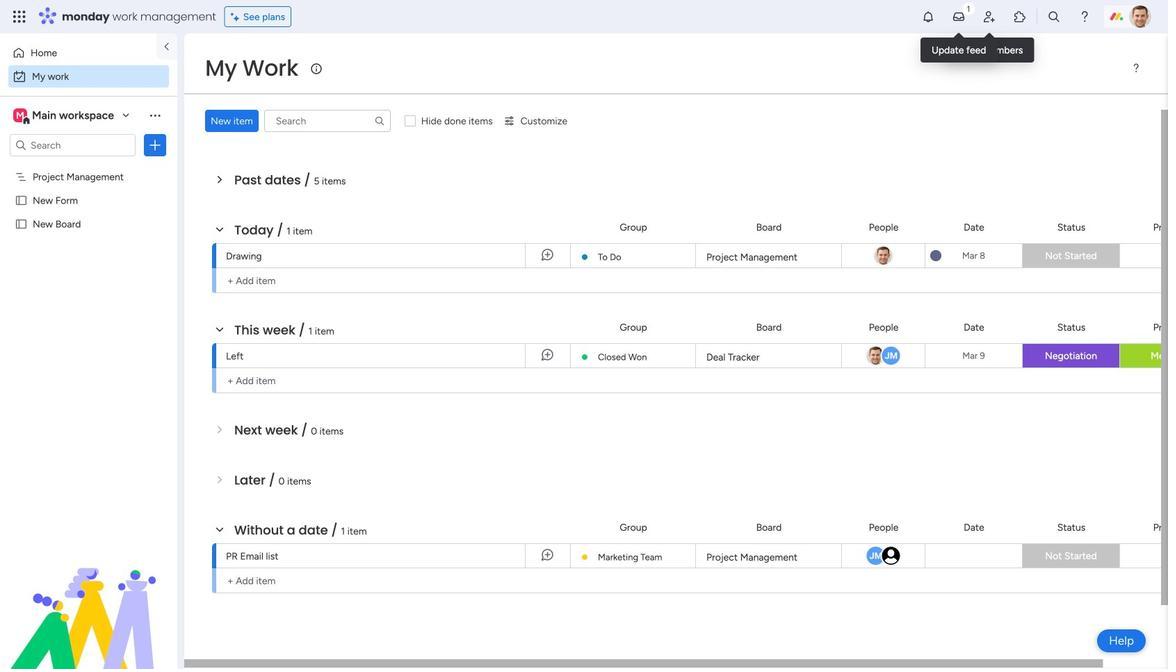 Task type: locate. For each thing, give the bounding box(es) containing it.
invite members image
[[983, 10, 996, 24]]

lottie animation element
[[0, 529, 177, 670]]

workspace options image
[[148, 108, 162, 122]]

2 vertical spatial option
[[0, 164, 177, 167]]

see plans image
[[231, 9, 243, 25]]

Search in workspace field
[[29, 137, 116, 153]]

workspace selection element
[[13, 107, 116, 125]]

help image
[[1078, 10, 1092, 24]]

options image
[[148, 138, 162, 152]]

public board image
[[15, 218, 28, 231]]

option
[[8, 42, 148, 64], [8, 65, 169, 88], [0, 164, 177, 167]]

None search field
[[264, 110, 391, 132]]

workspace image
[[13, 108, 27, 123]]

list box
[[0, 162, 177, 424]]

terry turtle image
[[1129, 6, 1151, 28]]

search everything image
[[1047, 10, 1061, 24]]



Task type: vqa. For each thing, say whether or not it's contained in the screenshot.
bottom the Public board icon
yes



Task type: describe. For each thing, give the bounding box(es) containing it.
rubyanndersson@gmail.com image
[[881, 546, 902, 567]]

0 vertical spatial option
[[8, 42, 148, 64]]

1 vertical spatial option
[[8, 65, 169, 88]]

menu image
[[1131, 63, 1142, 74]]

public board image
[[15, 194, 28, 207]]

notifications image
[[921, 10, 935, 24]]

monday marketplace image
[[1013, 10, 1027, 24]]

Filter dashboard by text search field
[[264, 110, 391, 132]]

search image
[[374, 115, 385, 127]]

update feed image
[[952, 10, 966, 24]]

select product image
[[13, 10, 26, 24]]

lottie animation image
[[0, 529, 177, 670]]

1 image
[[962, 1, 975, 16]]

jeremy miller image
[[865, 546, 886, 567]]



